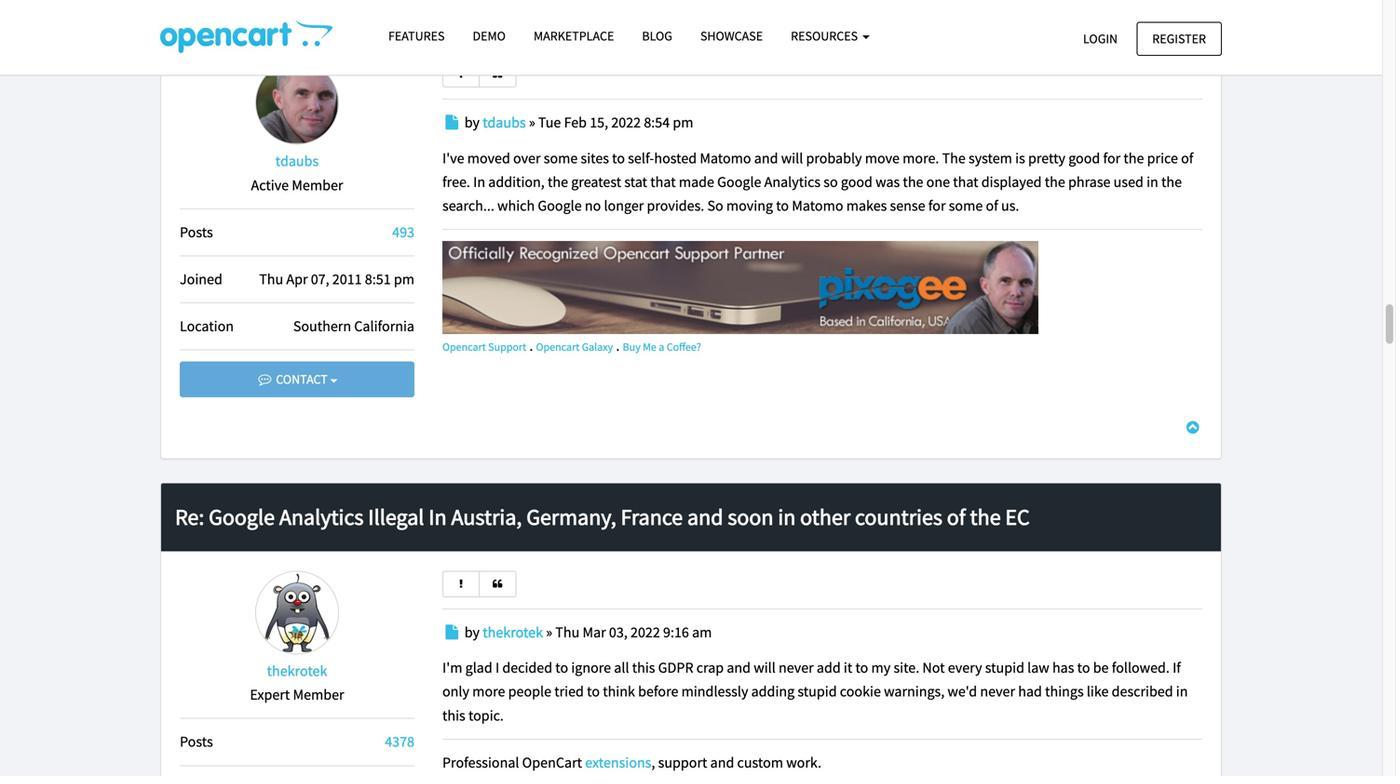 Task type: locate. For each thing, give the bounding box(es) containing it.
0 horizontal spatial in
[[429, 504, 447, 532]]

am
[[692, 624, 712, 642]]

0 horizontal spatial thekrotek link
[[267, 662, 327, 681]]

. left buy
[[616, 337, 620, 356]]

pretty
[[1028, 149, 1066, 168]]

1 vertical spatial by
[[465, 624, 480, 642]]

0 vertical spatial this
[[632, 659, 655, 678]]

resources
[[791, 27, 861, 44]]

makes
[[847, 197, 887, 215]]

in right used at top right
[[1147, 173, 1159, 191]]

and up moving
[[754, 149, 778, 168]]

custom
[[737, 754, 784, 773]]

1 vertical spatial stupid
[[798, 683, 837, 702]]

by up glad
[[465, 624, 480, 642]]

which
[[498, 197, 535, 215]]

0 vertical spatial reply with quote image
[[491, 69, 504, 79]]

0 horizontal spatial pm
[[394, 270, 415, 289]]

0 vertical spatial by
[[465, 113, 480, 132]]

1 that from the left
[[651, 173, 676, 191]]

0 horizontal spatial analytics
[[279, 504, 364, 532]]

in right the illegal
[[429, 504, 447, 532]]

ignore
[[571, 659, 611, 678]]

0 vertical spatial for
[[1103, 149, 1121, 168]]

1 vertical spatial never
[[980, 683, 1016, 702]]

1 posts from the top
[[180, 223, 213, 242]]

1 reply with quote image from the top
[[491, 69, 504, 79]]

0 vertical spatial never
[[779, 659, 814, 678]]

stupid
[[985, 659, 1025, 678], [798, 683, 837, 702]]

1 vertical spatial reply with quote image
[[491, 579, 504, 590]]

thekrotek link up decided at bottom
[[483, 624, 543, 642]]

buy
[[623, 340, 641, 355]]

2 by from the top
[[465, 624, 480, 642]]

work.
[[787, 754, 822, 773]]

the
[[942, 149, 966, 168]]

1 vertical spatial tdaubs link
[[276, 152, 319, 171]]

1 vertical spatial good
[[841, 173, 873, 191]]

» for tue
[[529, 113, 535, 132]]

opencart support . opencart galaxy . buy me a coffee?
[[443, 337, 701, 356]]

2 post image from the top
[[443, 626, 462, 640]]

login link
[[1068, 22, 1134, 56]]

the up sense
[[903, 173, 924, 191]]

analytics left the illegal
[[279, 504, 364, 532]]

1 vertical spatial thekrotek
[[267, 662, 327, 681]]

1 vertical spatial post image
[[443, 626, 462, 640]]

0 vertical spatial posts
[[180, 223, 213, 242]]

0 vertical spatial analytics
[[765, 173, 821, 191]]

pm right 8:54
[[673, 113, 694, 132]]

good up 'phrase'
[[1069, 149, 1100, 168]]

features
[[388, 27, 445, 44]]

0 vertical spatial 2022
[[611, 113, 641, 132]]

of left us.
[[986, 197, 999, 215]]

good up makes
[[841, 173, 873, 191]]

tdaubs
[[483, 113, 526, 132], [276, 152, 319, 171]]

the left ec
[[970, 504, 1001, 532]]

2 posts from the top
[[180, 733, 213, 752]]

system
[[969, 149, 1013, 168]]

0 vertical spatial of
[[1181, 149, 1194, 168]]

over
[[513, 149, 541, 168]]

in right soon on the right of the page
[[778, 504, 796, 532]]

is
[[1016, 149, 1026, 168]]

sites
[[581, 149, 609, 168]]

0 vertical spatial member
[[292, 176, 343, 195]]

1 horizontal spatial in
[[1147, 173, 1159, 191]]

thu left mar
[[556, 624, 580, 642]]

2 horizontal spatial google
[[717, 173, 762, 191]]

. right support
[[529, 337, 533, 356]]

greatest
[[571, 173, 622, 191]]

and right crap
[[727, 659, 751, 678]]

0 horizontal spatial in
[[778, 504, 796, 532]]

never left add
[[779, 659, 814, 678]]

for down the one
[[929, 197, 946, 215]]

2022 right 15,
[[611, 113, 641, 132]]

member right active
[[292, 176, 343, 195]]

post image
[[443, 115, 462, 130], [443, 626, 462, 640]]

by up moved
[[465, 113, 480, 132]]

2 vertical spatial in
[[1176, 683, 1188, 702]]

1 vertical spatial for
[[929, 197, 946, 215]]

top image
[[1184, 421, 1203, 436]]

1 horizontal spatial will
[[781, 149, 803, 168]]

will up the adding
[[754, 659, 776, 678]]

1 horizontal spatial never
[[980, 683, 1016, 702]]

thekrotek up expert
[[267, 662, 327, 681]]

0 horizontal spatial matomo
[[700, 149, 751, 168]]

1 vertical spatial 2022
[[631, 624, 660, 642]]

reply with quote image
[[491, 69, 504, 79], [491, 579, 504, 590]]

joined
[[180, 270, 223, 289]]

member inside thekrotek expert member
[[293, 686, 344, 705]]

1 vertical spatial posts
[[180, 733, 213, 752]]

tdaubs link up active
[[276, 152, 319, 171]]

followed.
[[1112, 659, 1170, 678]]

google
[[717, 173, 762, 191], [538, 197, 582, 215], [209, 504, 275, 532]]

marketplace
[[534, 27, 614, 44]]

1 vertical spatial of
[[986, 197, 999, 215]]

0 horizontal spatial for
[[929, 197, 946, 215]]

to left be
[[1078, 659, 1090, 678]]

1 vertical spatial will
[[754, 659, 776, 678]]

good
[[1069, 149, 1100, 168], [841, 173, 873, 191]]

analytics left so
[[765, 173, 821, 191]]

tdaubs link up moved
[[483, 113, 526, 132]]

posts for active member
[[180, 223, 213, 242]]

people
[[508, 683, 552, 702]]

1 vertical spatial »
[[546, 624, 553, 642]]

in right free.
[[473, 173, 485, 191]]

2 reply with quote image from the top
[[491, 579, 504, 590]]

user avatar image for thekrotek
[[255, 572, 339, 655]]

member
[[292, 176, 343, 195], [293, 686, 344, 705]]

will left probably
[[781, 149, 803, 168]]

1 horizontal spatial matomo
[[792, 197, 844, 215]]

2 that from the left
[[953, 173, 979, 191]]

0 vertical spatial user avatar image
[[255, 61, 339, 145]]

0 vertical spatial google
[[717, 173, 762, 191]]

2022 for 03,
[[631, 624, 660, 642]]

tdaubs inside tdaubs active member
[[276, 152, 319, 171]]

thekrotek link up expert
[[267, 662, 327, 681]]

stupid down add
[[798, 683, 837, 702]]

thekrotek up decided at bottom
[[483, 624, 543, 642]]

glad
[[465, 659, 493, 678]]

0 horizontal spatial will
[[754, 659, 776, 678]]

1 horizontal spatial in
[[473, 173, 485, 191]]

in
[[1147, 173, 1159, 191], [778, 504, 796, 532], [1176, 683, 1188, 702]]

» up decided at bottom
[[546, 624, 553, 642]]

register link
[[1137, 22, 1222, 56]]

addition,
[[488, 173, 545, 191]]

pm right 8:51
[[394, 270, 415, 289]]

1 horizontal spatial »
[[546, 624, 553, 642]]

0 vertical spatial pm
[[673, 113, 694, 132]]

opencart left support
[[443, 340, 486, 355]]

california
[[354, 317, 415, 336]]

posts
[[180, 223, 213, 242], [180, 733, 213, 752]]

0 vertical spatial thekrotek
[[483, 624, 543, 642]]

1 post image from the top
[[443, 115, 462, 130]]

stupid left law
[[985, 659, 1025, 678]]

member right expert
[[293, 686, 344, 705]]

post image up "i'm"
[[443, 626, 462, 640]]

1 horizontal spatial that
[[953, 173, 979, 191]]

provides.
[[647, 197, 705, 215]]

and inside i've moved over some sites to self-hosted matomo and will probably move more. the system is pretty good for the price of free. in addition, the greatest stat that made google analytics so good was the one that displayed the phrase used in the search... which google no longer provides. so moving to matomo makes sense for some of us.
[[754, 149, 778, 168]]

by
[[465, 113, 480, 132], [465, 624, 480, 642]]

for up used at top right
[[1103, 149, 1121, 168]]

in inside i'm glad i decided to ignore all this gdpr crap and will never add it to my site. not every stupid law has to be followed. if only more people tried to think before mindlessly adding stupid cookie warnings, we'd never had things like described in this topic.
[[1176, 683, 1188, 702]]

1 horizontal spatial pm
[[673, 113, 694, 132]]

1 horizontal spatial some
[[949, 197, 983, 215]]

in down if
[[1176, 683, 1188, 702]]

2022 right 03,
[[631, 624, 660, 642]]

0 horizontal spatial good
[[841, 173, 873, 191]]

1 vertical spatial user avatar image
[[255, 572, 339, 655]]

1 user avatar image from the top
[[255, 61, 339, 145]]

2 vertical spatial of
[[947, 504, 966, 532]]

0 vertical spatial will
[[781, 149, 803, 168]]

this down only
[[443, 707, 466, 726]]

2 horizontal spatial in
[[1176, 683, 1188, 702]]

0 horizontal spatial tdaubs link
[[276, 152, 319, 171]]

» left tue
[[529, 113, 535, 132]]

1 vertical spatial thu
[[556, 624, 580, 642]]

2 user avatar image from the top
[[255, 572, 339, 655]]

03,
[[609, 624, 628, 642]]

reply with quote image right report this post image
[[491, 579, 504, 590]]

0 vertical spatial thekrotek link
[[483, 624, 543, 642]]

0 horizontal spatial thekrotek
[[267, 662, 327, 681]]

that down the
[[953, 173, 979, 191]]

0 vertical spatial thu
[[259, 270, 283, 289]]

decided
[[502, 659, 553, 678]]

to up tried
[[556, 659, 568, 678]]

1 horizontal spatial tdaubs link
[[483, 113, 526, 132]]

member inside tdaubs active member
[[292, 176, 343, 195]]

1 horizontal spatial .
[[616, 337, 620, 356]]

sense
[[890, 197, 926, 215]]

of right price
[[1181, 149, 1194, 168]]

0 vertical spatial »
[[529, 113, 535, 132]]

1 horizontal spatial of
[[986, 197, 999, 215]]

tdaubs up moved
[[483, 113, 526, 132]]

user avatar image up thekrotek expert member
[[255, 572, 339, 655]]

of right countries
[[947, 504, 966, 532]]

mindlessly
[[682, 683, 748, 702]]

matomo up made
[[700, 149, 751, 168]]

1 horizontal spatial google
[[538, 197, 582, 215]]

google left no
[[538, 197, 582, 215]]

user avatar image for tdaubs
[[255, 61, 339, 145]]

1 vertical spatial thekrotek link
[[267, 662, 327, 681]]

0 vertical spatial stupid
[[985, 659, 1025, 678]]

1 vertical spatial member
[[293, 686, 344, 705]]

to left self-
[[612, 149, 625, 168]]

showcase link
[[687, 20, 777, 52]]

post image up the i've
[[443, 115, 462, 130]]

2022 for 15,
[[611, 113, 641, 132]]

0 horizontal spatial that
[[651, 173, 676, 191]]

0 horizontal spatial .
[[529, 337, 533, 356]]

support
[[488, 340, 527, 355]]

the up used at top right
[[1124, 149, 1144, 168]]

never left had
[[980, 683, 1016, 702]]

coffee?
[[667, 340, 701, 355]]

so
[[824, 173, 838, 191]]

user avatar image up tdaubs active member
[[255, 61, 339, 145]]

2 opencart from the left
[[536, 340, 580, 355]]

that down hosted
[[651, 173, 676, 191]]

this
[[632, 659, 655, 678], [443, 707, 466, 726]]

this right all
[[632, 659, 655, 678]]

my
[[872, 659, 891, 678]]

reply with quote image right report this post icon
[[491, 69, 504, 79]]

reply with quote image for thekrotek
[[491, 579, 504, 590]]

free.
[[443, 173, 470, 191]]

google right 're:'
[[209, 504, 275, 532]]

thu left apr
[[259, 270, 283, 289]]

1 by from the top
[[465, 113, 480, 132]]

analytics
[[765, 173, 821, 191], [279, 504, 364, 532]]

tue
[[538, 113, 561, 132]]

opencart
[[443, 340, 486, 355], [536, 340, 580, 355]]

1 horizontal spatial opencart
[[536, 340, 580, 355]]

tdaubs up active
[[276, 152, 319, 171]]

0 vertical spatial tdaubs link
[[483, 113, 526, 132]]

some right over at the top left
[[544, 149, 578, 168]]

0 horizontal spatial stupid
[[798, 683, 837, 702]]

0 vertical spatial post image
[[443, 115, 462, 130]]

moving
[[727, 197, 773, 215]]

us.
[[1002, 197, 1020, 215]]

0 horizontal spatial some
[[544, 149, 578, 168]]

add
[[817, 659, 841, 678]]

law
[[1028, 659, 1050, 678]]

made
[[679, 173, 715, 191]]

0 vertical spatial in
[[473, 173, 485, 191]]

france
[[621, 504, 683, 532]]

post image for by tdaubs » tue feb 15, 2022 8:54 pm
[[443, 115, 462, 130]]

displayed
[[982, 173, 1042, 191]]

1 . from the left
[[529, 337, 533, 356]]

google up moving
[[717, 173, 762, 191]]

opencart left galaxy
[[536, 340, 580, 355]]

germany,
[[527, 504, 616, 532]]

more.
[[903, 149, 939, 168]]

user avatar image
[[255, 61, 339, 145], [255, 572, 339, 655]]

1 opencart from the left
[[443, 340, 486, 355]]

0 vertical spatial in
[[1147, 173, 1159, 191]]

will inside i'm glad i decided to ignore all this gdpr crap and will never add it to my site. not every stupid law has to be followed. if only more people tried to think before mindlessly adding stupid cookie warnings, we'd never had things like described in this topic.
[[754, 659, 776, 678]]

austria,
[[451, 504, 522, 532]]

some down the one
[[949, 197, 983, 215]]

2022
[[611, 113, 641, 132], [631, 624, 660, 642]]

by tdaubs » tue feb 15, 2022 8:54 pm
[[465, 113, 694, 132]]

some
[[544, 149, 578, 168], [949, 197, 983, 215]]

0 horizontal spatial »
[[529, 113, 535, 132]]

1 horizontal spatial for
[[1103, 149, 1121, 168]]

i'm glad i decided to ignore all this gdpr crap and will never add it to my site. not every stupid law has to be followed. if only more people tried to think before mindlessly adding stupid cookie warnings, we'd never had things like described in this topic.
[[443, 659, 1188, 726]]

and inside i'm glad i decided to ignore all this gdpr crap and will never add it to my site. not every stupid law has to be followed. if only more people tried to think before mindlessly adding stupid cookie warnings, we'd never had things like described in this topic.
[[727, 659, 751, 678]]

1 vertical spatial this
[[443, 707, 466, 726]]

1 vertical spatial in
[[429, 504, 447, 532]]

matomo down so
[[792, 197, 844, 215]]

0 horizontal spatial tdaubs
[[276, 152, 319, 171]]

2011
[[332, 270, 362, 289]]

in inside i've moved over some sites to self-hosted matomo and will probably move more. the system is pretty good for the price of free. in addition, the greatest stat that made google analytics so good was the one that displayed the phrase used in the search... which google no longer provides. so moving to matomo makes sense for some of us.
[[1147, 173, 1159, 191]]

to down ignore
[[587, 683, 600, 702]]



Task type: describe. For each thing, give the bounding box(es) containing it.
1 horizontal spatial thekrotek link
[[483, 624, 543, 642]]

illegal
[[368, 504, 424, 532]]

0 vertical spatial tdaubs
[[483, 113, 526, 132]]

member for tdaubs
[[292, 176, 343, 195]]

image image
[[443, 241, 1039, 335]]

i've
[[443, 149, 464, 168]]

and left custom
[[710, 754, 734, 773]]

report this post image
[[455, 579, 468, 590]]

the down the pretty on the right top
[[1045, 173, 1066, 191]]

we'd
[[948, 683, 977, 702]]

probably
[[806, 149, 862, 168]]

» for thu
[[546, 624, 553, 642]]

report this post image
[[455, 69, 468, 79]]

0 horizontal spatial never
[[779, 659, 814, 678]]

0 vertical spatial some
[[544, 149, 578, 168]]

the left greatest
[[548, 173, 568, 191]]

location
[[180, 317, 234, 336]]

extensions link
[[585, 754, 652, 773]]

site.
[[894, 659, 920, 678]]

countries
[[855, 504, 943, 532]]

1 horizontal spatial this
[[632, 659, 655, 678]]

1 horizontal spatial thu
[[556, 624, 580, 642]]

re: google analytics illegal in austria, germany, france and soon in other countries of the ec
[[175, 504, 1030, 532]]

1 vertical spatial pm
[[394, 270, 415, 289]]

tdaubs active member
[[251, 152, 343, 195]]

marketplace link
[[520, 20, 628, 52]]

every
[[948, 659, 982, 678]]

0 vertical spatial good
[[1069, 149, 1100, 168]]

,
[[652, 754, 655, 773]]

analytics inside i've moved over some sites to self-hosted matomo and will probably move more. the system is pretty good for the price of free. in addition, the greatest stat that made google analytics so good was the one that displayed the phrase used in the search... which google no longer provides. so moving to matomo makes sense for some of us.
[[765, 173, 821, 191]]

buy me a coffee? link
[[623, 337, 701, 356]]

member for thekrotek
[[293, 686, 344, 705]]

it
[[844, 659, 853, 678]]

so
[[708, 197, 724, 215]]

login
[[1083, 30, 1118, 47]]

blog link
[[628, 20, 687, 52]]

had
[[1018, 683, 1042, 702]]

8:51
[[365, 270, 391, 289]]

0 horizontal spatial thu
[[259, 270, 283, 289]]

493 link
[[392, 223, 415, 242]]

a
[[659, 340, 665, 355]]

the down price
[[1162, 173, 1182, 191]]

only
[[443, 683, 470, 702]]

i
[[496, 659, 499, 678]]

1 horizontal spatial thekrotek
[[483, 624, 543, 642]]

0 horizontal spatial of
[[947, 504, 966, 532]]

in inside i've moved over some sites to self-hosted matomo and will probably move more. the system is pretty good for the price of free. in addition, the greatest stat that made google analytics so good was the one that displayed the phrase used in the search... which google no longer provides. so moving to matomo makes sense for some of us.
[[473, 173, 485, 191]]

register
[[1153, 30, 1206, 47]]

re:
[[175, 504, 204, 532]]

contact
[[273, 371, 330, 388]]

posts for expert member
[[180, 733, 213, 752]]

thu apr 07, 2011 8:51 pm
[[259, 270, 415, 289]]

2 horizontal spatial of
[[1181, 149, 1194, 168]]

extensions
[[585, 754, 652, 773]]

will inside i've moved over some sites to self-hosted matomo and will probably move more. the system is pretty good for the price of free. in addition, the greatest stat that made google analytics so good was the one that displayed the phrase used in the search... which google no longer provides. so moving to matomo makes sense for some of us.
[[781, 149, 803, 168]]

to right it at the bottom right of the page
[[856, 659, 869, 678]]

reply with quote image for tdaubs
[[491, 69, 504, 79]]

moved
[[467, 149, 510, 168]]

1 horizontal spatial stupid
[[985, 659, 1025, 678]]

by thekrotek » thu mar 03, 2022 9:16 am
[[465, 624, 712, 642]]

was
[[876, 173, 900, 191]]

warnings,
[[884, 683, 945, 702]]

features link
[[375, 20, 459, 52]]

0 horizontal spatial google
[[209, 504, 275, 532]]

showcase
[[701, 27, 763, 44]]

0 vertical spatial matomo
[[700, 149, 751, 168]]

0 horizontal spatial this
[[443, 707, 466, 726]]

hosted
[[654, 149, 697, 168]]

commenting o image
[[257, 373, 273, 386]]

by for by tdaubs » tue feb 15, 2022 8:54 pm
[[465, 113, 480, 132]]

493
[[392, 223, 415, 242]]

no
[[585, 197, 601, 215]]

1 vertical spatial analytics
[[279, 504, 364, 532]]

mar
[[583, 624, 606, 642]]

topic.
[[469, 707, 504, 726]]

not
[[923, 659, 945, 678]]

9:16
[[663, 624, 689, 642]]

post image for by thekrotek » thu mar 03, 2022 9:16 am
[[443, 626, 462, 640]]

opencart galaxy link
[[536, 337, 613, 356]]

galaxy
[[582, 340, 613, 355]]

1 vertical spatial some
[[949, 197, 983, 215]]

one
[[927, 173, 950, 191]]

1 vertical spatial in
[[778, 504, 796, 532]]

resources link
[[777, 20, 884, 52]]

thekrotek inside thekrotek expert member
[[267, 662, 327, 681]]

southern california
[[293, 317, 415, 336]]

ec
[[1006, 504, 1030, 532]]

me
[[643, 340, 657, 355]]

think
[[603, 683, 635, 702]]

has
[[1053, 659, 1075, 678]]

re: google analytics illegal in austria, germany, france and soon in other countries of the ec link
[[175, 504, 1030, 532]]

price
[[1147, 149, 1178, 168]]

described
[[1112, 683, 1173, 702]]

adding
[[751, 683, 795, 702]]

tried
[[555, 683, 584, 702]]

support
[[658, 754, 708, 773]]

search...
[[443, 197, 495, 215]]

thekrotek expert member
[[250, 662, 344, 705]]

15,
[[590, 113, 608, 132]]

demo link
[[459, 20, 520, 52]]

i've moved over some sites to self-hosted matomo and will probably move more. the system is pretty good for the price of free. in addition, the greatest stat that made google analytics so good was the one that displayed the phrase used in the search... which google no longer provides. so moving to matomo makes sense for some of us.
[[443, 149, 1194, 215]]

professional opencart extensions , support and custom work.
[[443, 754, 822, 773]]

cookie
[[840, 683, 881, 702]]

contact button
[[180, 362, 415, 398]]

i'm
[[443, 659, 463, 678]]

by for by thekrotek » thu mar 03, 2022 9:16 am
[[465, 624, 480, 642]]

1 vertical spatial google
[[538, 197, 582, 215]]

1 vertical spatial matomo
[[792, 197, 844, 215]]

to right moving
[[776, 197, 789, 215]]

crap
[[697, 659, 724, 678]]

and left soon on the right of the page
[[688, 504, 723, 532]]

if
[[1173, 659, 1181, 678]]

07,
[[311, 270, 329, 289]]

things
[[1045, 683, 1084, 702]]

2 . from the left
[[616, 337, 620, 356]]

before
[[638, 683, 679, 702]]

soon
[[728, 504, 774, 532]]



Task type: vqa. For each thing, say whether or not it's contained in the screenshot.
Menu Bar on the bottom of page
no



